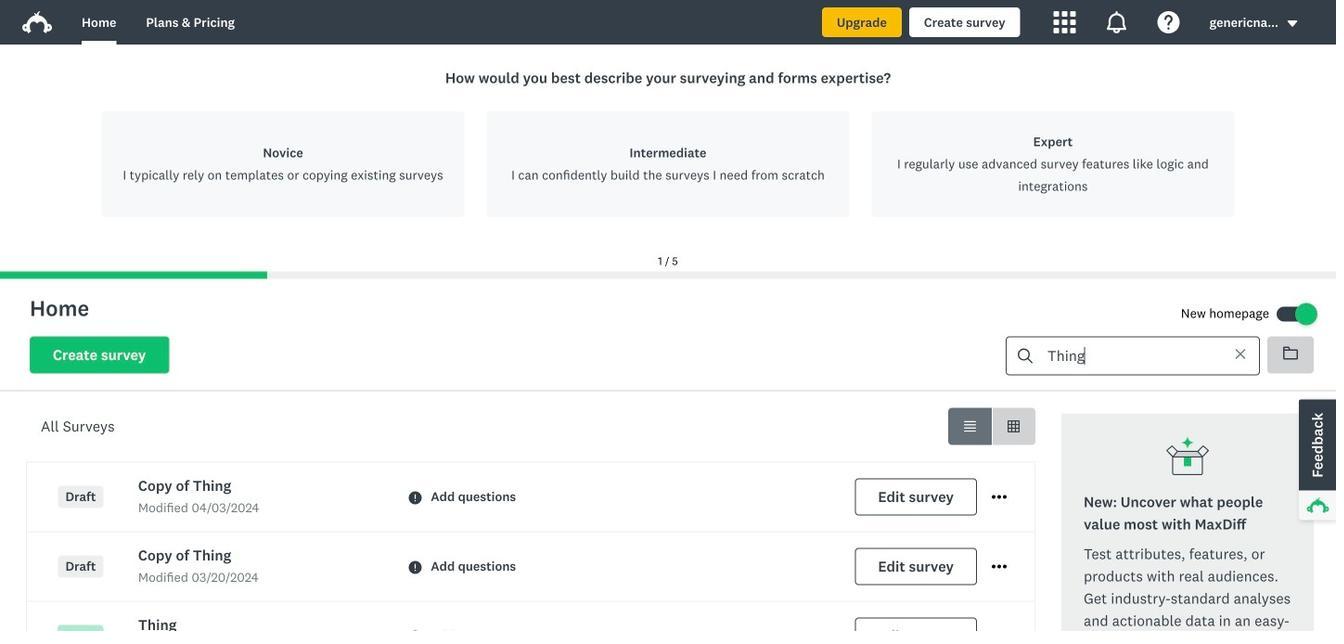 Task type: describe. For each thing, give the bounding box(es) containing it.
clear search image
[[1234, 348, 1247, 361]]

Search text field
[[1033, 337, 1219, 374]]

1 folders image from the top
[[1284, 346, 1299, 361]]

max diff icon image
[[1166, 436, 1210, 480]]

notification center icon image
[[1106, 11, 1128, 33]]

2 open menu image from the top
[[992, 495, 1007, 499]]

2 brand logo image from the top
[[22, 11, 52, 33]]

1 warning image from the top
[[409, 491, 422, 504]]

2 folders image from the top
[[1284, 347, 1299, 360]]

2 warning image from the top
[[409, 561, 422, 574]]



Task type: vqa. For each thing, say whether or not it's contained in the screenshot.
response based pricing icon on the top of page
no



Task type: locate. For each thing, give the bounding box(es) containing it.
brand logo image
[[22, 7, 52, 37], [22, 11, 52, 33]]

dialog
[[0, 45, 1337, 279]]

group
[[949, 408, 1036, 445]]

folders image
[[1284, 346, 1299, 361], [1284, 347, 1299, 360]]

3 open menu image from the top
[[992, 559, 1007, 574]]

help icon image
[[1158, 11, 1180, 33]]

0 vertical spatial warning image
[[409, 491, 422, 504]]

search image
[[1018, 349, 1033, 363], [1018, 349, 1033, 363]]

dropdown arrow icon image
[[1286, 17, 1299, 30], [1288, 20, 1298, 27]]

1 brand logo image from the top
[[22, 7, 52, 37]]

1 vertical spatial warning image
[[409, 561, 422, 574]]

open menu image
[[992, 490, 1007, 505], [992, 495, 1007, 499], [992, 559, 1007, 574]]

open menu image for second warning image from the top
[[992, 559, 1007, 574]]

open menu image for second warning image from the bottom of the page
[[992, 490, 1007, 505]]

1 open menu image from the top
[[992, 490, 1007, 505]]

open menu image
[[992, 565, 1007, 569]]

clear search image
[[1236, 349, 1246, 359]]

warning image
[[409, 491, 422, 504], [409, 561, 422, 574]]

products icon image
[[1054, 11, 1076, 33], [1054, 11, 1076, 33]]



